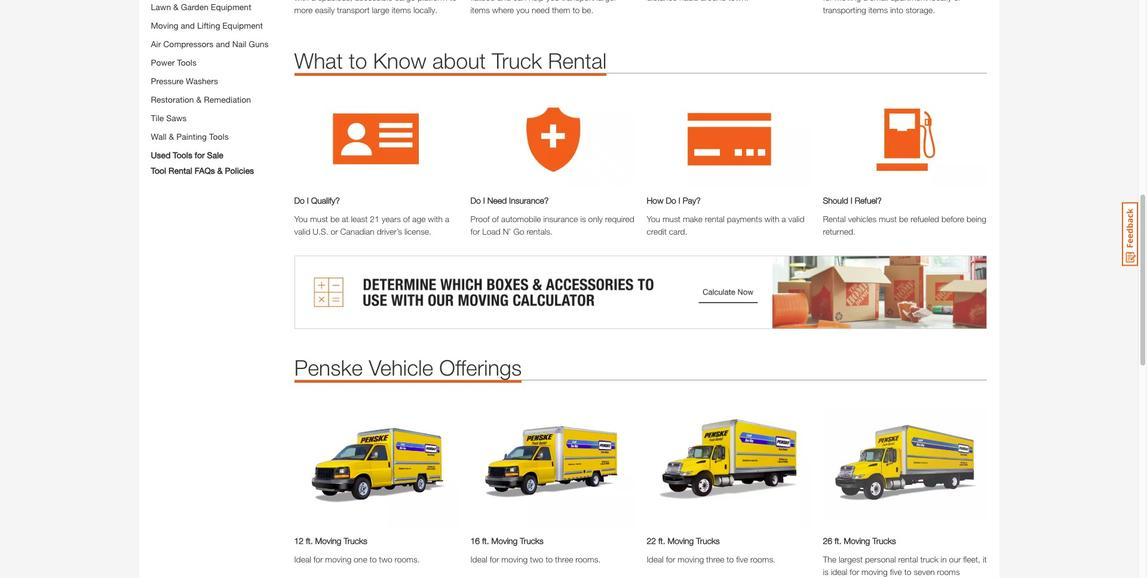 Task type: describe. For each thing, give the bounding box(es) containing it.
rental vehicles must be refueled before being returned.
[[823, 214, 987, 237]]

automobile
[[501, 214, 541, 224]]

guns
[[249, 39, 269, 49]]

used
[[151, 150, 171, 160]]

rental inside rental vehicles must be refueled before being returned.
[[823, 214, 846, 224]]

remediation
[[204, 94, 251, 105]]

1 vertical spatial tools
[[209, 131, 229, 142]]

penske
[[294, 355, 363, 380]]

restoration & remediation
[[151, 94, 251, 105]]

21
[[370, 214, 379, 224]]

restoration
[[151, 94, 194, 105]]

16
[[471, 536, 480, 546]]

for inside used tools for sale tool rental faqs & policies
[[195, 150, 205, 160]]

restoration & remediation link
[[151, 94, 251, 105]]

22 ft. moving trucks
[[647, 536, 720, 546]]

for down 22 ft. moving trucks
[[666, 555, 676, 565]]

wall
[[151, 131, 167, 142]]

license.
[[405, 227, 431, 237]]

used tools for sale link
[[151, 149, 223, 161]]

wall & painting tools link
[[151, 131, 229, 142]]

canadian
[[340, 227, 375, 237]]

tool
[[151, 166, 166, 176]]

for inside "proof of automobile insurance is only required for load n' go rentals."
[[471, 227, 480, 237]]

i for should i refuel?
[[851, 195, 853, 206]]

what to know about truck rental
[[294, 48, 607, 74]]

lawn & garden equipment link
[[151, 2, 251, 12]]

insurance?
[[509, 195, 549, 206]]

n'
[[503, 227, 511, 237]]

wall & painting tools
[[151, 131, 229, 142]]

with inside you must make rental payments with a valid credit card.
[[765, 214, 780, 224]]

truck
[[492, 48, 542, 74]]

ideal for moving two to three rooms.
[[471, 555, 601, 565]]

moving for three
[[678, 555, 704, 565]]

valid inside the you must be at least 21 years of age with a valid u.s. or canadian driver's license.
[[294, 227, 310, 237]]

feedback link image
[[1122, 202, 1138, 267]]

2 two from the left
[[530, 555, 543, 565]]

16 ft. moving trucks
[[471, 536, 544, 546]]

rooms. for ideal for moving two to three rooms.
[[576, 555, 601, 565]]

do for do i need insurance?
[[471, 195, 481, 206]]

know
[[373, 48, 427, 74]]

tools for used tools for sale tool rental faqs & policies
[[173, 150, 192, 160]]

26 ft. moving trucks link
[[823, 535, 988, 547]]

1 two from the left
[[379, 555, 392, 565]]

tile saws link
[[151, 113, 187, 123]]

air compressors and nail guns link
[[151, 39, 269, 49]]

returned.
[[823, 227, 856, 237]]

how do i pay?
[[647, 195, 701, 206]]

rooms
[[937, 567, 960, 577]]

do for do i qualify?
[[294, 195, 305, 206]]

penske vehicle offerings
[[294, 355, 522, 380]]

be inside rental vehicles must be refueled before being returned.
[[899, 214, 909, 224]]

12 ft. moving trucks
[[294, 536, 367, 546]]

lawn
[[151, 2, 171, 12]]

saws
[[166, 113, 187, 123]]

moving for two
[[502, 555, 528, 565]]

to inside the largest personal rental truck in our fleet, it is ideal for moving five to seven rooms
[[905, 567, 912, 577]]

u.s.
[[313, 227, 328, 237]]

22 ft. moving trucks link
[[647, 535, 811, 547]]

being
[[967, 214, 987, 224]]

air compressors and nail guns
[[151, 39, 269, 49]]

is inside "proof of automobile insurance is only required for load n' go rentals."
[[581, 214, 586, 224]]

you for you must make rental payments with a valid credit card.
[[647, 214, 660, 224]]

qualify?
[[311, 195, 340, 206]]

used tools for sale tool rental faqs & policies
[[151, 150, 254, 176]]

compressors
[[163, 39, 213, 49]]

a inside you must make rental payments with a valid credit card.
[[782, 214, 786, 224]]

26 ft. moving trucks
[[823, 536, 896, 546]]

1 vertical spatial and
[[216, 39, 230, 49]]

load
[[482, 227, 501, 237]]

you must make rental payments with a valid credit card.
[[647, 214, 805, 237]]

nail
[[232, 39, 247, 49]]

for down 16 ft. moving trucks on the bottom
[[490, 555, 499, 565]]

how
[[647, 195, 664, 206]]

pressure washers
[[151, 76, 218, 86]]

& for restoration
[[196, 94, 202, 105]]

0 horizontal spatial and
[[181, 20, 195, 30]]

moving for 16 ft. moving trucks
[[492, 536, 518, 546]]

moving for 12 ft. moving trucks
[[315, 536, 341, 546]]

with inside the you must be at least 21 years of age with a valid u.s. or canadian driver's license.
[[428, 214, 443, 224]]

vehicles
[[848, 214, 877, 224]]

age
[[412, 214, 426, 224]]

pressure
[[151, 76, 184, 86]]

12 ft. moving trucks link
[[294, 535, 459, 547]]

personal
[[865, 555, 896, 565]]

truck
[[921, 555, 939, 565]]

& for lawn
[[173, 2, 179, 12]]

our
[[949, 555, 961, 565]]

tile
[[151, 113, 164, 123]]

moving for one
[[325, 555, 352, 565]]

at
[[342, 214, 349, 224]]

& for wall
[[169, 131, 174, 142]]

what
[[294, 48, 343, 74]]

ideal for ideal for moving three to five rooms.
[[647, 555, 664, 565]]

power tools
[[151, 57, 197, 68]]

air
[[151, 39, 161, 49]]

driver's
[[377, 227, 402, 237]]

to for 16 ft. moving trucks
[[546, 555, 553, 565]]

washers
[[186, 76, 218, 86]]

ft. for 16
[[482, 536, 489, 546]]

lifting
[[197, 20, 220, 30]]

one
[[354, 555, 367, 565]]

ft. for 12
[[306, 536, 313, 546]]

determine which boxes & accessories to use with our moving calculator - calculate now image
[[294, 256, 988, 329]]

26
[[823, 536, 833, 546]]

make
[[683, 214, 703, 224]]

should
[[823, 195, 848, 206]]

ideal for ideal for moving two to three rooms.
[[471, 555, 488, 565]]

rental for make
[[705, 214, 725, 224]]

seven
[[914, 567, 935, 577]]

trucks for 26 ft. moving trucks
[[873, 536, 896, 546]]

to right what
[[349, 48, 367, 74]]



Task type: locate. For each thing, give the bounding box(es) containing it.
2 trucks from the left
[[520, 536, 544, 546]]

ideal for ideal for moving one to two rooms.
[[294, 555, 311, 565]]

1 horizontal spatial three
[[706, 555, 725, 565]]

0 horizontal spatial do
[[294, 195, 305, 206]]

 image
[[294, 92, 459, 188], [471, 92, 635, 188], [647, 92, 811, 188], [823, 92, 988, 188], [294, 398, 459, 529], [471, 398, 635, 529], [647, 398, 811, 529], [823, 398, 988, 529]]

1 horizontal spatial and
[[216, 39, 230, 49]]

2 vertical spatial rental
[[823, 214, 846, 224]]

1 trucks from the left
[[344, 536, 367, 546]]

rental inside you must make rental payments with a valid credit card.
[[705, 214, 725, 224]]

2 must from the left
[[663, 214, 681, 224]]

1 horizontal spatial is
[[823, 567, 829, 577]]

must for be
[[310, 214, 328, 224]]

3 rooms. from the left
[[751, 555, 776, 565]]

of inside the you must be at least 21 years of age with a valid u.s. or canadian driver's license.
[[403, 214, 410, 224]]

1 ft. from the left
[[306, 536, 313, 546]]

five down 22 ft. moving trucks link
[[736, 555, 748, 565]]

moving and lifting equipment link
[[151, 20, 263, 30]]

rooms. for ideal for moving three to five rooms.
[[751, 555, 776, 565]]

4 trucks from the left
[[873, 536, 896, 546]]

2 horizontal spatial must
[[879, 214, 897, 224]]

must right the "vehicles" at the top of the page
[[879, 214, 897, 224]]

sale
[[207, 150, 223, 160]]

is left only
[[581, 214, 586, 224]]

rental down 26 ft. moving trucks link
[[899, 555, 918, 565]]

1 must from the left
[[310, 214, 328, 224]]

1 horizontal spatial rental
[[899, 555, 918, 565]]

it
[[983, 555, 987, 565]]

tools
[[177, 57, 197, 68], [209, 131, 229, 142], [173, 150, 192, 160]]

tools up sale at the left top
[[209, 131, 229, 142]]

1 vertical spatial equipment
[[222, 20, 263, 30]]

1 horizontal spatial do
[[471, 195, 481, 206]]

with right payments
[[765, 214, 780, 224]]

1 horizontal spatial five
[[890, 567, 902, 577]]

0 horizontal spatial rooms.
[[395, 555, 420, 565]]

0 horizontal spatial you
[[294, 214, 308, 224]]

2 horizontal spatial do
[[666, 195, 676, 206]]

1 horizontal spatial two
[[530, 555, 543, 565]]

3 trucks from the left
[[696, 536, 720, 546]]

1 be from the left
[[330, 214, 340, 224]]

2 a from the left
[[782, 214, 786, 224]]

to down 22 ft. moving trucks link
[[727, 555, 734, 565]]

policies
[[225, 166, 254, 176]]

must for make
[[663, 214, 681, 224]]

0 horizontal spatial valid
[[294, 227, 310, 237]]

0 vertical spatial and
[[181, 20, 195, 30]]

i for do i need insurance?
[[483, 195, 485, 206]]

three
[[555, 555, 573, 565], [706, 555, 725, 565]]

three down 16 ft. moving trucks link
[[555, 555, 573, 565]]

equipment for lawn & garden equipment
[[211, 2, 251, 12]]

2 with from the left
[[765, 214, 780, 224]]

two down 12 ft. moving trucks link
[[379, 555, 392, 565]]

tools down 'wall & painting tools' link
[[173, 150, 192, 160]]

rentals.
[[527, 227, 553, 237]]

must up u.s.
[[310, 214, 328, 224]]

you up credit
[[647, 214, 660, 224]]

rental inside the largest personal rental truck in our fleet, it is ideal for moving five to seven rooms
[[899, 555, 918, 565]]

must inside rental vehicles must be refueled before being returned.
[[879, 214, 897, 224]]

1 vertical spatial five
[[890, 567, 902, 577]]

moving and lifting equipment
[[151, 20, 263, 30]]

1 three from the left
[[555, 555, 573, 565]]

payments
[[727, 214, 763, 224]]

years
[[382, 214, 401, 224]]

i right the should
[[851, 195, 853, 206]]

moving right 12
[[315, 536, 341, 546]]

to for 12 ft. moving trucks
[[370, 555, 377, 565]]

only
[[588, 214, 603, 224]]

rooms.
[[395, 555, 420, 565], [576, 555, 601, 565], [751, 555, 776, 565]]

faqs
[[195, 166, 215, 176]]

of
[[403, 214, 410, 224], [492, 214, 499, 224]]

0 horizontal spatial ideal
[[294, 555, 311, 565]]

0 vertical spatial tools
[[177, 57, 197, 68]]

the
[[823, 555, 837, 565]]

moving right 22
[[668, 536, 694, 546]]

1 vertical spatial rental
[[899, 555, 918, 565]]

equipment up the "lifting"
[[211, 2, 251, 12]]

2 ft. from the left
[[482, 536, 489, 546]]

rental for personal
[[899, 555, 918, 565]]

or
[[331, 227, 338, 237]]

credit
[[647, 227, 667, 237]]

1 horizontal spatial valid
[[789, 214, 805, 224]]

you down do i qualify?
[[294, 214, 308, 224]]

card.
[[669, 227, 688, 237]]

for down 12 ft. moving trucks
[[314, 555, 323, 565]]

0 horizontal spatial two
[[379, 555, 392, 565]]

i left qualify?
[[307, 195, 309, 206]]

trucks for 22 ft. moving trucks
[[696, 536, 720, 546]]

& right lawn
[[173, 2, 179, 12]]

& down washers
[[196, 94, 202, 105]]

ft.
[[306, 536, 313, 546], [482, 536, 489, 546], [659, 536, 666, 546], [835, 536, 842, 546]]

moving down lawn
[[151, 20, 178, 30]]

1 horizontal spatial you
[[647, 214, 660, 224]]

valid
[[789, 214, 805, 224], [294, 227, 310, 237]]

equipment
[[211, 2, 251, 12], [222, 20, 263, 30]]

i left need
[[483, 195, 485, 206]]

ft. for 22
[[659, 536, 666, 546]]

2 vertical spatial tools
[[173, 150, 192, 160]]

you
[[294, 214, 308, 224], [647, 214, 660, 224]]

required
[[605, 214, 635, 224]]

two
[[379, 555, 392, 565], [530, 555, 543, 565]]

you inside the you must be at least 21 years of age with a valid u.s. or canadian driver's license.
[[294, 214, 308, 224]]

4 ft. from the left
[[835, 536, 842, 546]]

for
[[195, 150, 205, 160], [471, 227, 480, 237], [314, 555, 323, 565], [490, 555, 499, 565], [666, 555, 676, 565], [850, 567, 859, 577]]

1 with from the left
[[428, 214, 443, 224]]

moving down 12 ft. moving trucks
[[325, 555, 352, 565]]

2 i from the left
[[483, 195, 485, 206]]

0 vertical spatial five
[[736, 555, 748, 565]]

before
[[942, 214, 965, 224]]

1 horizontal spatial rooms.
[[576, 555, 601, 565]]

1 you from the left
[[294, 214, 308, 224]]

be left refueled at the right top of page
[[899, 214, 909, 224]]

ft. for 26
[[835, 536, 842, 546]]

2 be from the left
[[899, 214, 909, 224]]

moving for 26 ft. moving trucks
[[844, 536, 870, 546]]

tile saws
[[151, 113, 187, 123]]

0 horizontal spatial three
[[555, 555, 573, 565]]

3 ft. from the left
[[659, 536, 666, 546]]

1 vertical spatial valid
[[294, 227, 310, 237]]

moving
[[325, 555, 352, 565], [502, 555, 528, 565], [678, 555, 704, 565], [862, 567, 888, 577]]

moving right 16
[[492, 536, 518, 546]]

do
[[294, 195, 305, 206], [471, 195, 481, 206], [666, 195, 676, 206]]

0 horizontal spatial must
[[310, 214, 328, 224]]

you for you must be at least 21 years of age with a valid u.s. or canadian driver's license.
[[294, 214, 308, 224]]

2 of from the left
[[492, 214, 499, 224]]

the largest personal rental truck in our fleet, it is ideal for moving five to seven rooms
[[823, 555, 987, 577]]

0 horizontal spatial is
[[581, 214, 586, 224]]

3 i from the left
[[679, 195, 681, 206]]

tools inside used tools for sale tool rental faqs & policies
[[173, 150, 192, 160]]

need
[[488, 195, 507, 206]]

2 horizontal spatial ideal
[[647, 555, 664, 565]]

to right one
[[370, 555, 377, 565]]

1 ideal from the left
[[294, 555, 311, 565]]

moving for 22 ft. moving trucks
[[668, 536, 694, 546]]

pay?
[[683, 195, 701, 206]]

2 horizontal spatial rooms.
[[751, 555, 776, 565]]

moving inside the largest personal rental truck in our fleet, it is ideal for moving five to seven rooms
[[862, 567, 888, 577]]

with
[[428, 214, 443, 224], [765, 214, 780, 224]]

1 of from the left
[[403, 214, 410, 224]]

trucks
[[344, 536, 367, 546], [520, 536, 544, 546], [696, 536, 720, 546], [873, 536, 896, 546]]

do left qualify?
[[294, 195, 305, 206]]

rental for tool
[[169, 166, 192, 176]]

2 ideal from the left
[[471, 555, 488, 565]]

do i need insurance?
[[471, 195, 549, 206]]

is inside the largest personal rental truck in our fleet, it is ideal for moving five to seven rooms
[[823, 567, 829, 577]]

rooms. down 22 ft. moving trucks link
[[751, 555, 776, 565]]

1 rooms. from the left
[[395, 555, 420, 565]]

for down proof
[[471, 227, 480, 237]]

must inside the you must be at least 21 years of age with a valid u.s. or canadian driver's license.
[[310, 214, 328, 224]]

0 horizontal spatial five
[[736, 555, 748, 565]]

4 i from the left
[[851, 195, 853, 206]]

garden
[[181, 2, 209, 12]]

3 do from the left
[[666, 195, 676, 206]]

a inside the you must be at least 21 years of age with a valid u.s. or canadian driver's license.
[[445, 214, 449, 224]]

trucks up personal
[[873, 536, 896, 546]]

0 horizontal spatial a
[[445, 214, 449, 224]]

be inside the you must be at least 21 years of age with a valid u.s. or canadian driver's license.
[[330, 214, 340, 224]]

should i refuel?
[[823, 195, 882, 206]]

1 horizontal spatial a
[[782, 214, 786, 224]]

0 vertical spatial is
[[581, 214, 586, 224]]

moving down 16 ft. moving trucks on the bottom
[[502, 555, 528, 565]]

refueled
[[911, 214, 939, 224]]

five down personal
[[890, 567, 902, 577]]

least
[[351, 214, 368, 224]]

2 do from the left
[[471, 195, 481, 206]]

ft. right 26
[[835, 536, 842, 546]]

rooms. for ideal for moving one to two rooms.
[[395, 555, 420, 565]]

ft. right 12
[[306, 536, 313, 546]]

tool rental faqs & policies link
[[151, 164, 254, 177]]

12
[[294, 536, 304, 546]]

1 horizontal spatial be
[[899, 214, 909, 224]]

valid right payments
[[789, 214, 805, 224]]

of inside "proof of automobile insurance is only required for load n' go rentals."
[[492, 214, 499, 224]]

0 vertical spatial rental
[[705, 214, 725, 224]]

three down 22 ft. moving trucks link
[[706, 555, 725, 565]]

ideal down 12
[[294, 555, 311, 565]]

ideal for moving one to two rooms.
[[294, 555, 420, 565]]

pressure washers link
[[151, 76, 218, 86]]

valid left u.s.
[[294, 227, 310, 237]]

trucks for 16 ft. moving trucks
[[520, 536, 544, 546]]

vehicle
[[369, 355, 433, 380]]

1 a from the left
[[445, 214, 449, 224]]

proof
[[471, 214, 490, 224]]

ideal for moving three to five rooms.
[[647, 555, 776, 565]]

with right age
[[428, 214, 443, 224]]

five inside the largest personal rental truck in our fleet, it is ideal for moving five to seven rooms
[[890, 567, 902, 577]]

insurance
[[543, 214, 578, 224]]

16 ft. moving trucks link
[[471, 535, 635, 547]]

be left "at"
[[330, 214, 340, 224]]

1 vertical spatial rental
[[169, 166, 192, 176]]

do up proof
[[471, 195, 481, 206]]

fleet,
[[963, 555, 981, 565]]

rental for truck
[[548, 48, 607, 74]]

be
[[330, 214, 340, 224], [899, 214, 909, 224]]

tools for power tools
[[177, 57, 197, 68]]

two down 16 ft. moving trucks link
[[530, 555, 543, 565]]

you inside you must make rental payments with a valid credit card.
[[647, 214, 660, 224]]

trucks up ideal for moving three to five rooms.
[[696, 536, 720, 546]]

equipment for moving and lifting equipment
[[222, 20, 263, 30]]

ideal
[[294, 555, 311, 565], [471, 555, 488, 565], [647, 555, 664, 565]]

& right faqs at the left of the page
[[217, 166, 223, 176]]

must up card.
[[663, 214, 681, 224]]

0 vertical spatial valid
[[789, 214, 805, 224]]

2 rooms. from the left
[[576, 555, 601, 565]]

0 horizontal spatial rental
[[705, 214, 725, 224]]

rental
[[705, 214, 725, 224], [899, 555, 918, 565]]

3 ideal from the left
[[647, 555, 664, 565]]

0 horizontal spatial of
[[403, 214, 410, 224]]

trucks for 12 ft. moving trucks
[[344, 536, 367, 546]]

i left pay?
[[679, 195, 681, 206]]

1 horizontal spatial must
[[663, 214, 681, 224]]

1 horizontal spatial of
[[492, 214, 499, 224]]

a right age
[[445, 214, 449, 224]]

do right how
[[666, 195, 676, 206]]

rental inside used tools for sale tool rental faqs & policies
[[169, 166, 192, 176]]

0 vertical spatial equipment
[[211, 2, 251, 12]]

offerings
[[439, 355, 522, 380]]

i for do i qualify?
[[307, 195, 309, 206]]

moving up largest
[[844, 536, 870, 546]]

& inside used tools for sale tool rental faqs & policies
[[217, 166, 223, 176]]

ft. right 16
[[482, 536, 489, 546]]

moving down 22 ft. moving trucks
[[678, 555, 704, 565]]

and up the compressors
[[181, 20, 195, 30]]

rooms. down 16 ft. moving trucks link
[[576, 555, 601, 565]]

in
[[941, 555, 947, 565]]

2 horizontal spatial rental
[[823, 214, 846, 224]]

to down 16 ft. moving trucks link
[[546, 555, 553, 565]]

ideal down 16
[[471, 555, 488, 565]]

to left the seven
[[905, 567, 912, 577]]

a right payments
[[782, 214, 786, 224]]

valid inside you must make rental payments with a valid credit card.
[[789, 214, 805, 224]]

equipment up nail
[[222, 20, 263, 30]]

rental right make
[[705, 214, 725, 224]]

to for 22 ft. moving trucks
[[727, 555, 734, 565]]

must inside you must make rental payments with a valid credit card.
[[663, 214, 681, 224]]

& right wall
[[169, 131, 174, 142]]

1 horizontal spatial with
[[765, 214, 780, 224]]

and left nail
[[216, 39, 230, 49]]

2 three from the left
[[706, 555, 725, 565]]

3 must from the left
[[879, 214, 897, 224]]

1 do from the left
[[294, 195, 305, 206]]

you must be at least 21 years of age with a valid u.s. or canadian driver's license.
[[294, 214, 449, 237]]

painting
[[176, 131, 207, 142]]

0 horizontal spatial rental
[[169, 166, 192, 176]]

go
[[514, 227, 524, 237]]

proof of automobile insurance is only required for load n' go rentals.
[[471, 214, 635, 237]]

moving down personal
[[862, 567, 888, 577]]

0 horizontal spatial with
[[428, 214, 443, 224]]

1 i from the left
[[307, 195, 309, 206]]

ft. right 22
[[659, 536, 666, 546]]

0 horizontal spatial be
[[330, 214, 340, 224]]

trucks up ideal for moving two to three rooms.
[[520, 536, 544, 546]]

for down largest
[[850, 567, 859, 577]]

for inside the largest personal rental truck in our fleet, it is ideal for moving five to seven rooms
[[850, 567, 859, 577]]

trucks up ideal for moving one to two rooms. on the left
[[344, 536, 367, 546]]

1 vertical spatial is
[[823, 567, 829, 577]]

for left sale at the left top
[[195, 150, 205, 160]]

do i qualify?
[[294, 195, 340, 206]]

0 vertical spatial rental
[[548, 48, 607, 74]]

rooms. down 12 ft. moving trucks link
[[395, 555, 420, 565]]

22
[[647, 536, 656, 546]]

is down the the
[[823, 567, 829, 577]]

power
[[151, 57, 175, 68]]

a
[[445, 214, 449, 224], [782, 214, 786, 224]]

1 horizontal spatial ideal
[[471, 555, 488, 565]]

ideal down 22
[[647, 555, 664, 565]]

2 you from the left
[[647, 214, 660, 224]]

of left age
[[403, 214, 410, 224]]

tools down the compressors
[[177, 57, 197, 68]]

largest
[[839, 555, 863, 565]]

of up load
[[492, 214, 499, 224]]

1 horizontal spatial rental
[[548, 48, 607, 74]]

lawn & garden equipment
[[151, 2, 251, 12]]



Task type: vqa. For each thing, say whether or not it's contained in the screenshot.
Queen
no



